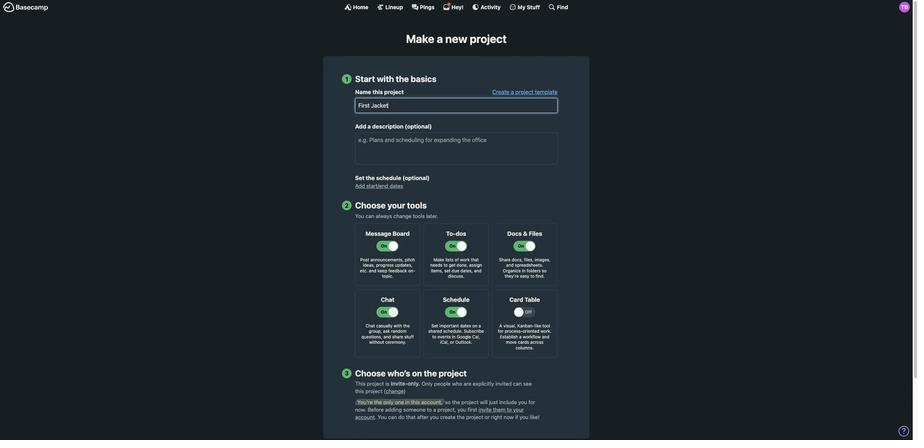 Task type: locate. For each thing, give the bounding box(es) containing it.
the
[[396, 74, 409, 84], [366, 175, 375, 181], [403, 323, 410, 329], [424, 368, 437, 378], [374, 399, 382, 405], [452, 399, 460, 405], [457, 414, 465, 420]]

2 vertical spatial in
[[406, 399, 410, 405]]

1 horizontal spatial that
[[471, 257, 479, 262]]

1 vertical spatial choose
[[355, 368, 386, 378]]

this down this
[[355, 388, 364, 395]]

0 vertical spatial in
[[522, 268, 526, 273]]

you
[[519, 399, 527, 405], [458, 406, 466, 413], [430, 414, 439, 420], [520, 414, 529, 420]]

1 add from the top
[[355, 123, 366, 130]]

tyler black image
[[900, 2, 910, 12]]

a
[[437, 32, 443, 45], [511, 89, 514, 95], [368, 123, 371, 130], [479, 323, 481, 329], [519, 334, 522, 340], [433, 406, 436, 413]]

project down first
[[466, 414, 483, 420]]

0 vertical spatial chat
[[381, 296, 395, 303]]

you up ". you can do that after you create the project or right now if you like!"
[[458, 406, 466, 413]]

1 vertical spatial on
[[412, 368, 422, 378]]

0 horizontal spatial chat
[[366, 323, 375, 329]]

dates,
[[461, 268, 473, 273]]

a up cards
[[519, 334, 522, 340]]

choose
[[355, 200, 386, 210], [355, 368, 386, 378]]

a up subscribe
[[479, 323, 481, 329]]

this inside only people who are explicitly invited can see this project (
[[355, 388, 364, 395]]

set for the
[[355, 175, 365, 181]]

1 vertical spatial that
[[406, 414, 416, 420]]

description
[[372, 123, 404, 130]]

1 vertical spatial this
[[355, 388, 364, 395]]

1 vertical spatial so
[[445, 399, 451, 405]]

1 horizontal spatial in
[[452, 334, 456, 340]]

1 choose from the top
[[355, 200, 386, 210]]

with inside chat casually with the group, ask random questions, and share stuff without ceremony.
[[394, 323, 402, 329]]

tools left later.
[[413, 213, 425, 219]]

that down someone
[[406, 414, 416, 420]]

2 vertical spatial this
[[411, 399, 420, 405]]

home
[[353, 4, 368, 10]]

important
[[439, 323, 459, 329]]

0 horizontal spatial so
[[445, 399, 451, 405]]

1 vertical spatial your
[[513, 406, 524, 413]]

pings
[[420, 4, 435, 10]]

0 vertical spatial your
[[388, 200, 405, 210]]

make
[[406, 32, 435, 45], [434, 257, 444, 262]]

in inside share docs, files, images, and spreadsheets. organize in folders so they're easy to find.
[[522, 268, 526, 273]]

establish
[[500, 334, 518, 340]]

google
[[457, 334, 471, 340]]

1 horizontal spatial on
[[473, 323, 478, 329]]

dates inside set important dates on a shared schedule. subscribe to events in google cal, ical, or outlook.
[[460, 323, 471, 329]]

set for important
[[432, 323, 438, 329]]

2 horizontal spatial in
[[522, 268, 526, 273]]

visual,
[[504, 323, 516, 329]]

the up project,
[[452, 399, 460, 405]]

0 horizontal spatial set
[[355, 175, 365, 181]]

2 add from the top
[[355, 183, 365, 189]]

so up project,
[[445, 399, 451, 405]]

chat up group,
[[366, 323, 375, 329]]

0 horizontal spatial you
[[355, 213, 364, 219]]

0 horizontal spatial in
[[406, 399, 410, 405]]

in down schedule.
[[452, 334, 456, 340]]

set inside the set the schedule (optional) add start/end dates
[[355, 175, 365, 181]]

and inside a visual, kanban-like tool for process-oriented work. establish a workflow and move cards across columns.
[[542, 334, 550, 340]]

this right 'name'
[[373, 89, 383, 95]]

the up start/end
[[366, 175, 375, 181]]

0 vertical spatial change
[[394, 213, 412, 219]]

dos
[[456, 230, 466, 237]]

1 vertical spatial you
[[378, 414, 387, 420]]

for down a on the right bottom of page
[[498, 329, 504, 334]]

(optional)
[[405, 123, 432, 130], [403, 175, 430, 181]]

a visual, kanban-like tool for process-oriented work. establish a workflow and move cards across columns.
[[498, 323, 552, 351]]

with
[[377, 74, 394, 84], [394, 323, 402, 329]]

and inside chat casually with the group, ask random questions, and share stuff without ceremony.
[[384, 334, 391, 340]]

1 horizontal spatial set
[[432, 323, 438, 329]]

make for make a new project
[[406, 32, 435, 45]]

0 vertical spatial can
[[366, 213, 375, 219]]

project down start with the basics
[[384, 89, 404, 95]]

invite
[[479, 406, 492, 413]]

your inside invite them to your account
[[513, 406, 524, 413]]

find.
[[536, 274, 545, 279]]

can left "always" on the top
[[366, 213, 375, 219]]

and down work. at bottom
[[542, 334, 550, 340]]

(optional) right schedule
[[403, 175, 430, 181]]

chat
[[381, 296, 395, 303], [366, 323, 375, 329]]

1 vertical spatial with
[[394, 323, 402, 329]]

and down ask
[[384, 334, 391, 340]]

they're
[[505, 274, 519, 279]]

main element
[[0, 0, 913, 14]]

work
[[460, 257, 470, 262]]

1 vertical spatial for
[[529, 399, 535, 405]]

0 vertical spatial that
[[471, 257, 479, 262]]

my
[[518, 4, 526, 10]]

is
[[385, 381, 389, 387]]

that
[[471, 257, 479, 262], [406, 414, 416, 420]]

people
[[434, 381, 451, 387]]

1 vertical spatial set
[[432, 323, 438, 329]]

you left "always" on the top
[[355, 213, 364, 219]]

your up the "if"
[[513, 406, 524, 413]]

choose your tools
[[355, 200, 427, 210]]

a down account,
[[433, 406, 436, 413]]

this
[[373, 89, 383, 95], [355, 388, 364, 395], [411, 399, 420, 405]]

(optional) right the description at the left of page
[[405, 123, 432, 130]]

so inside share docs, files, images, and spreadsheets. organize in folders so they're easy to find.
[[542, 268, 547, 273]]

1 vertical spatial (optional)
[[403, 175, 430, 181]]

choose for choose your tools
[[355, 200, 386, 210]]

kanban-
[[518, 323, 535, 329]]

you can always change tools later.
[[355, 213, 438, 219]]

1 horizontal spatial for
[[529, 399, 535, 405]]

(optional) inside the set the schedule (optional) add start/end dates
[[403, 175, 430, 181]]

to up set
[[444, 263, 448, 268]]

create a project template
[[492, 89, 558, 95]]

files
[[529, 230, 542, 237]]

to down the folders
[[531, 274, 535, 279]]

project,
[[438, 406, 456, 413]]

to inside set important dates on a shared schedule. subscribe to events in google cal, ical, or outlook.
[[432, 334, 437, 340]]

1 vertical spatial add
[[355, 183, 365, 189]]

a
[[500, 323, 502, 329]]

on up subscribe
[[473, 323, 478, 329]]

group,
[[369, 329, 382, 334]]

0 horizontal spatial dates
[[390, 183, 403, 189]]

2 choose from the top
[[355, 368, 386, 378]]

1 vertical spatial dates
[[460, 323, 471, 329]]

account,
[[421, 399, 443, 405]]

with up name this project
[[377, 74, 394, 84]]

0 vertical spatial on
[[473, 323, 478, 329]]

or right ical,
[[450, 340, 454, 345]]

chat for chat casually with the group, ask random questions, and share stuff without ceremony.
[[366, 323, 375, 329]]

my stuff
[[518, 4, 540, 10]]

in right one
[[406, 399, 410, 405]]

you right .
[[378, 414, 387, 420]]

the up random
[[403, 323, 410, 329]]

oriented
[[523, 329, 540, 334]]

the inside the so the project will just include you for now. before adding someone to a project, you first
[[452, 399, 460, 405]]

0 vertical spatial dates
[[390, 183, 403, 189]]

chat inside chat casually with the group, ask random questions, and share stuff without ceremony.
[[366, 323, 375, 329]]

0 vertical spatial set
[[355, 175, 365, 181]]

make inside the "make lists of work that needs to get done, assign items, set due dates, and discuss."
[[434, 257, 444, 262]]

change link
[[386, 388, 404, 395]]

2 horizontal spatial can
[[513, 381, 522, 387]]

choose up this
[[355, 368, 386, 378]]

1 vertical spatial can
[[513, 381, 522, 387]]

questions,
[[362, 334, 382, 340]]

add
[[355, 123, 366, 130], [355, 183, 365, 189]]

(optional) for set the schedule (optional) add start/end dates
[[403, 175, 430, 181]]

1 horizontal spatial can
[[388, 414, 397, 420]]

only
[[383, 399, 394, 405]]

on up the only.
[[412, 368, 422, 378]]

that for do
[[406, 414, 416, 420]]

spreadsheets.
[[515, 263, 543, 268]]

and down ideas,
[[369, 268, 376, 273]]

card table
[[510, 296, 540, 303]]

add a description (optional)
[[355, 123, 432, 130]]

only.
[[408, 381, 420, 387]]

message
[[366, 230, 391, 237]]

ideas,
[[363, 263, 375, 268]]

1 vertical spatial make
[[434, 257, 444, 262]]

project left is
[[367, 381, 384, 387]]

add left the description at the left of page
[[355, 123, 366, 130]]

1 vertical spatial change
[[386, 388, 404, 395]]

chat down topic.
[[381, 296, 395, 303]]

create
[[492, 89, 510, 95]]

and up organize
[[506, 263, 514, 268]]

change down choose your tools
[[394, 213, 412, 219]]

can inside only people who are explicitly invited can see this project (
[[513, 381, 522, 387]]

one
[[395, 399, 404, 405]]

with up random
[[394, 323, 402, 329]]

project left template
[[516, 89, 534, 95]]

and down assign
[[474, 268, 482, 273]]

make down pings popup button at the left
[[406, 32, 435, 45]]

set inside set important dates on a shared schedule. subscribe to events in google cal, ical, or outlook.
[[432, 323, 438, 329]]

0 horizontal spatial can
[[366, 213, 375, 219]]

change down invite-
[[386, 388, 404, 395]]

add left start/end
[[355, 183, 365, 189]]

set up add start/end dates link
[[355, 175, 365, 181]]

template
[[535, 89, 558, 95]]

so
[[542, 268, 547, 273], [445, 399, 451, 405]]

them
[[493, 406, 506, 413]]

1 vertical spatial chat
[[366, 323, 375, 329]]

1 vertical spatial in
[[452, 334, 456, 340]]

0 vertical spatial add
[[355, 123, 366, 130]]

activity link
[[472, 4, 501, 11]]

0 horizontal spatial or
[[450, 340, 454, 345]]

include
[[499, 399, 517, 405]]

0 horizontal spatial your
[[388, 200, 405, 210]]

choose up "always" on the top
[[355, 200, 386, 210]]

share
[[499, 257, 511, 262]]

set the schedule (optional) add start/end dates
[[355, 175, 430, 189]]

to down account,
[[427, 406, 432, 413]]

the up before
[[374, 399, 382, 405]]

project left (
[[366, 388, 383, 395]]

0 vertical spatial make
[[406, 32, 435, 45]]

account
[[355, 414, 375, 420]]

1 horizontal spatial your
[[513, 406, 524, 413]]

in up easy
[[522, 268, 526, 273]]

0 vertical spatial choose
[[355, 200, 386, 210]]

project up first
[[462, 399, 479, 405]]

images,
[[535, 257, 551, 262]]

0 vertical spatial (optional)
[[405, 123, 432, 130]]

so up find.
[[542, 268, 547, 273]]

1 horizontal spatial so
[[542, 268, 547, 273]]

that inside the "make lists of work that needs to get done, assign items, set due dates, and discuss."
[[471, 257, 479, 262]]

1
[[345, 76, 348, 83]]

this up someone
[[411, 399, 420, 405]]

lineup link
[[377, 4, 403, 11]]

after
[[417, 414, 429, 420]]

tools up later.
[[407, 200, 427, 210]]

create a project template link
[[492, 89, 558, 95]]

1 horizontal spatial dates
[[460, 323, 471, 329]]

set up shared
[[432, 323, 438, 329]]

a inside a visual, kanban-like tool for process-oriented work. establish a workflow and move cards across columns.
[[519, 334, 522, 340]]

your up you can always change tools later.
[[388, 200, 405, 210]]

and inside share docs, files, images, and spreadsheets. organize in folders so they're easy to find.
[[506, 263, 514, 268]]

a left the description at the left of page
[[368, 123, 371, 130]]

dates down schedule
[[390, 183, 403, 189]]

share docs, files, images, and spreadsheets. organize in folders so they're easy to find.
[[499, 257, 551, 279]]

0 vertical spatial for
[[498, 329, 504, 334]]

can
[[366, 213, 375, 219], [513, 381, 522, 387], [388, 414, 397, 420]]

your
[[388, 200, 405, 210], [513, 406, 524, 413]]

project down activity link
[[470, 32, 507, 45]]

1 horizontal spatial or
[[485, 414, 490, 420]]

for up 'like!'
[[529, 399, 535, 405]]

to down shared
[[432, 334, 437, 340]]

like!
[[530, 414, 540, 420]]

to up now
[[507, 406, 512, 413]]

0 vertical spatial so
[[542, 268, 547, 273]]

move
[[506, 340, 517, 345]]

that up assign
[[471, 257, 479, 262]]

items,
[[431, 268, 443, 273]]

make up needs
[[434, 257, 444, 262]]

0 horizontal spatial for
[[498, 329, 504, 334]]

0 horizontal spatial that
[[406, 414, 416, 420]]

dates up subscribe
[[460, 323, 471, 329]]

in inside set important dates on a shared schedule. subscribe to events in google cal, ical, or outlook.
[[452, 334, 456, 340]]

who's
[[388, 368, 410, 378]]

0 vertical spatial you
[[355, 213, 364, 219]]

1 vertical spatial tools
[[413, 213, 425, 219]]

you right the "if"
[[520, 414, 529, 420]]

project inside the so the project will just include you for now. before adding someone to a project, you first
[[462, 399, 479, 405]]

2 vertical spatial can
[[388, 414, 397, 420]]

and
[[506, 263, 514, 268], [369, 268, 376, 273], [474, 268, 482, 273], [384, 334, 391, 340], [542, 334, 550, 340]]

Add a description (optional) text field
[[355, 133, 558, 165]]

someone
[[403, 406, 426, 413]]

1 horizontal spatial chat
[[381, 296, 395, 303]]

1 horizontal spatial this
[[373, 89, 383, 95]]

or down invite
[[485, 414, 490, 420]]

set
[[355, 175, 365, 181], [432, 323, 438, 329]]

can left see
[[513, 381, 522, 387]]

shared
[[428, 329, 442, 334]]

0 horizontal spatial this
[[355, 388, 364, 395]]

the left basics
[[396, 74, 409, 84]]

can down 'adding'
[[388, 414, 397, 420]]

0 vertical spatial or
[[450, 340, 454, 345]]

you
[[355, 213, 364, 219], [378, 414, 387, 420]]

to inside share docs, files, images, and spreadsheets. organize in folders so they're easy to find.
[[531, 274, 535, 279]]



Task type: describe. For each thing, give the bounding box(es) containing it.
2 horizontal spatial this
[[411, 399, 420, 405]]

create
[[440, 414, 456, 420]]

name
[[355, 89, 371, 95]]

or inside set important dates on a shared schedule. subscribe to events in google cal, ical, or outlook.
[[450, 340, 454, 345]]

post announcements, pitch ideas, progress updates, etc. and keep feedback on- topic.
[[360, 257, 415, 279]]

invite them to your account link
[[355, 406, 524, 420]]

only
[[422, 381, 433, 387]]

events
[[438, 334, 451, 340]]

project inside only people who are explicitly invited can see this project (
[[366, 388, 383, 395]]

schedule
[[376, 175, 401, 181]]

ical,
[[440, 340, 449, 345]]

add start/end dates link
[[355, 183, 403, 189]]

&
[[523, 230, 528, 237]]

get
[[449, 263, 456, 268]]

adding
[[385, 406, 402, 413]]

the up only on the left bottom of page
[[424, 368, 437, 378]]

due
[[452, 268, 459, 273]]

lists
[[446, 257, 454, 262]]

share
[[392, 334, 403, 340]]

1 horizontal spatial you
[[378, 414, 387, 420]]

workflow
[[523, 334, 541, 340]]

activity
[[481, 4, 501, 10]]

that for work
[[471, 257, 479, 262]]

pitch
[[405, 257, 415, 262]]

you right include
[[519, 399, 527, 405]]

make for make lists of work that needs to get done, assign items, set due dates, and discuss.
[[434, 257, 444, 262]]

so inside the so the project will just include you for now. before adding someone to a project, you first
[[445, 399, 451, 405]]

invite-
[[391, 381, 408, 387]]

(optional) for add a description (optional)
[[405, 123, 432, 130]]

change )
[[386, 388, 406, 395]]

Name this project text field
[[355, 98, 558, 113]]

schedule
[[443, 296, 470, 303]]

and inside post announcements, pitch ideas, progress updates, etc. and keep feedback on- topic.
[[369, 268, 376, 273]]

hey! button
[[443, 2, 464, 11]]

across
[[530, 340, 544, 345]]

you right after on the left bottom of page
[[430, 414, 439, 420]]

assign
[[469, 263, 482, 268]]

docs
[[507, 230, 522, 237]]

now.
[[355, 406, 366, 413]]

discuss.
[[448, 274, 465, 279]]

who
[[452, 381, 462, 387]]

0 vertical spatial tools
[[407, 200, 427, 210]]

and inside the "make lists of work that needs to get done, assign items, set due dates, and discuss."
[[474, 268, 482, 273]]

the inside chat casually with the group, ask random questions, and share stuff without ceremony.
[[403, 323, 410, 329]]

home link
[[345, 4, 368, 11]]

columns.
[[516, 345, 534, 351]]

ask
[[383, 329, 390, 334]]

easy
[[520, 274, 529, 279]]

this
[[355, 381, 366, 387]]

to inside invite them to your account
[[507, 406, 512, 413]]

dates inside the set the schedule (optional) add start/end dates
[[390, 183, 403, 189]]

1 vertical spatial or
[[485, 414, 490, 420]]

now
[[504, 414, 514, 420]]

choose who's on the project
[[355, 368, 467, 378]]

process-
[[505, 329, 523, 334]]

work.
[[541, 329, 552, 334]]

0 horizontal spatial on
[[412, 368, 422, 378]]

to inside the "make lists of work that needs to get done, assign items, set due dates, and discuss."
[[444, 263, 448, 268]]

progress
[[376, 263, 394, 268]]

to-dos
[[446, 230, 466, 237]]

add inside the set the schedule (optional) add start/end dates
[[355, 183, 365, 189]]

a inside set important dates on a shared schedule. subscribe to events in google cal, ical, or outlook.
[[479, 323, 481, 329]]

you're the only one in this account,
[[357, 399, 443, 405]]

0 vertical spatial this
[[373, 89, 383, 95]]

a inside the so the project will just include you for now. before adding someone to a project, you first
[[433, 406, 436, 413]]

. you can do that after you create the project or right now if you like!
[[375, 414, 540, 420]]

project up who
[[439, 368, 467, 378]]

2
[[345, 202, 349, 209]]

to inside the so the project will just include you for now. before adding someone to a project, you first
[[427, 406, 432, 413]]

switch accounts image
[[3, 2, 48, 13]]

start with the basics
[[355, 74, 437, 84]]

post
[[360, 257, 369, 262]]

invite them to your account
[[355, 406, 524, 420]]

the inside the set the schedule (optional) add start/end dates
[[366, 175, 375, 181]]

for inside a visual, kanban-like tool for process-oriented work. establish a workflow and move cards across columns.
[[498, 329, 504, 334]]

(
[[384, 388, 386, 395]]

so the project will just include you for now. before adding someone to a project, you first
[[355, 399, 535, 413]]

a left new
[[437, 32, 443, 45]]

organize
[[503, 268, 521, 273]]

chat for chat
[[381, 296, 395, 303]]

make lists of work that needs to get done, assign items, set due dates, and discuss.
[[430, 257, 482, 279]]

0 vertical spatial with
[[377, 74, 394, 84]]

my stuff button
[[509, 4, 540, 11]]

only people who are explicitly invited can see this project (
[[355, 381, 532, 395]]

chat casually with the group, ask random questions, and share stuff without ceremony.
[[362, 323, 414, 345]]

casually
[[376, 323, 393, 329]]

cal,
[[472, 334, 480, 340]]

feedback
[[389, 268, 407, 273]]

the right create
[[457, 414, 465, 420]]

for inside the so the project will just include you for now. before adding someone to a project, you first
[[529, 399, 535, 405]]

before
[[368, 406, 384, 413]]

new
[[445, 32, 468, 45]]

done,
[[457, 263, 468, 268]]

to-
[[446, 230, 456, 237]]

schedule.
[[443, 329, 463, 334]]

folders
[[527, 268, 541, 273]]

choose for choose who's on the project
[[355, 368, 386, 378]]

first
[[468, 406, 477, 413]]

a right create
[[511, 89, 514, 95]]

files,
[[524, 257, 534, 262]]

outlook.
[[455, 340, 473, 345]]

right
[[491, 414, 502, 420]]

tool
[[543, 323, 550, 329]]

cards
[[518, 340, 529, 345]]

topic.
[[382, 274, 393, 279]]

on inside set important dates on a shared schedule. subscribe to events in google cal, ical, or outlook.
[[473, 323, 478, 329]]

without
[[369, 340, 384, 345]]

needs
[[430, 263, 443, 268]]



Task type: vqa. For each thing, say whether or not it's contained in the screenshot.
are at bottom
yes



